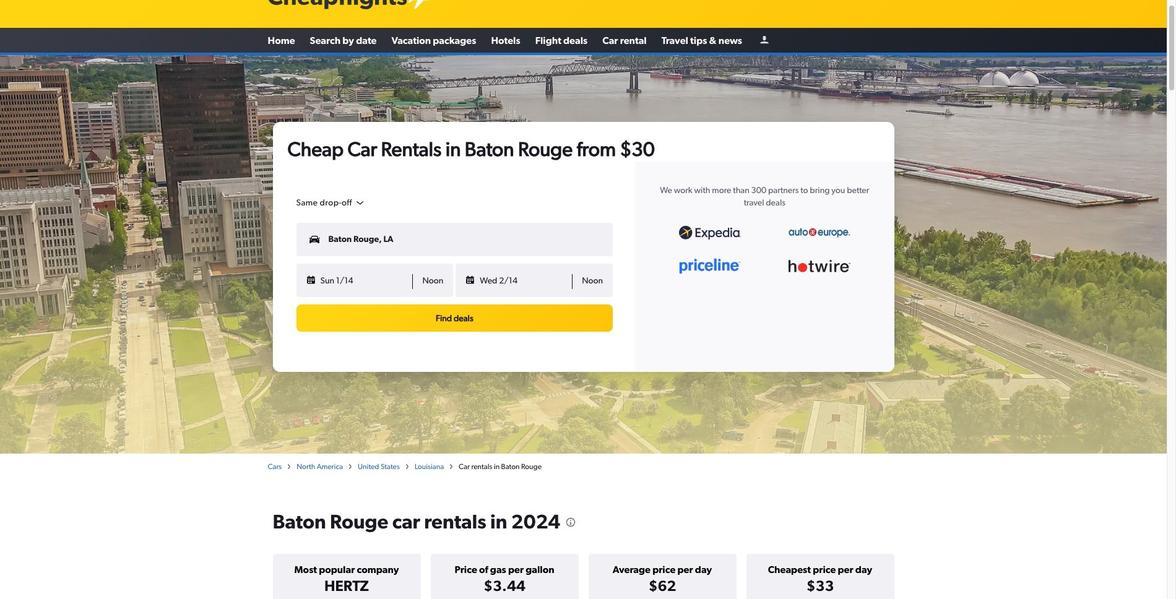 Task type: vqa. For each thing, say whether or not it's contained in the screenshot.
Car drop-off location Same drop-off 'field' on the top
yes



Task type: locate. For each thing, give the bounding box(es) containing it.
priceline image
[[679, 258, 741, 274]]

expedia image
[[679, 226, 741, 240]]

None text field
[[296, 223, 613, 256], [296, 264, 613, 297], [296, 223, 613, 256], [296, 264, 613, 297]]



Task type: describe. For each thing, give the bounding box(es) containing it.
baton rouge image
[[0, 55, 1167, 454]]

Car drop-off location Same drop-off field
[[296, 198, 366, 208]]

autoeurope image
[[789, 228, 851, 238]]

hotwire image
[[789, 260, 851, 273]]



